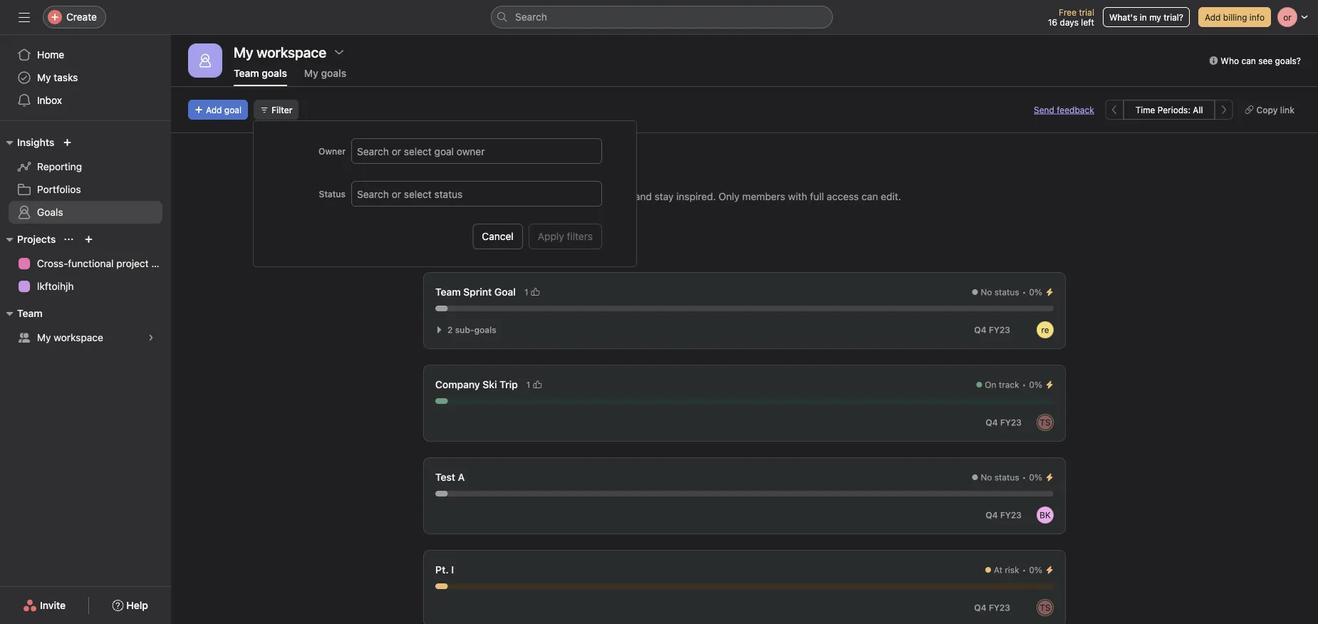 Task type: vqa. For each thing, say whether or not it's contained in the screenshot.
Q4
yes



Task type: locate. For each thing, give the bounding box(es) containing it.
show options image
[[334, 46, 345, 58]]

0% up bk
[[1029, 473, 1043, 482]]

2 horizontal spatial goals
[[474, 325, 497, 335]]

0 vertical spatial team
[[234, 67, 259, 79]]

1 right trip
[[526, 380, 530, 390]]

filters
[[567, 231, 593, 242]]

test
[[435, 471, 455, 483]]

help button
[[103, 593, 157, 619]]

my inside "link"
[[304, 67, 318, 79]]

team
[[234, 67, 259, 79], [435, 286, 461, 298], [17, 308, 43, 319]]

2 • 0% from the top
[[1022, 380, 1043, 390]]

q4 fy23 button down on track
[[980, 413, 1028, 433]]

my workspace
[[234, 43, 326, 60]]

1 for company ski trip
[[526, 380, 530, 390]]

1 • from the top
[[1022, 287, 1027, 297]]

ts
[[1040, 418, 1051, 428], [1040, 603, 1051, 613]]

functional
[[68, 258, 114, 269]]

q4 fy23 button down the at
[[968, 598, 1017, 618]]

your left company
[[445, 191, 465, 202]]

my goals
[[304, 67, 346, 79]]

add left billing
[[1205, 12, 1221, 22]]

1 vertical spatial 1 button
[[524, 378, 545, 392]]

who can see goals?
[[1221, 56, 1301, 66]]

teams element
[[0, 301, 171, 352]]

• 0% for ts button associated with at risk
[[1022, 565, 1043, 575]]

0 vertical spatial ts button
[[1037, 414, 1054, 431]]

q4 fy23 for status
[[986, 510, 1022, 520]]

what's in my trial? button
[[1103, 7, 1190, 27]]

no status
[[981, 287, 1020, 297], [981, 473, 1020, 482]]

q4 fy23 button for track
[[980, 413, 1028, 433]]

1 vertical spatial ts button
[[1037, 599, 1054, 616]]

• 0% right risk
[[1022, 565, 1043, 575]]

on
[[985, 380, 997, 390]]

0% up the re
[[1029, 287, 1043, 297]]

time periods: all
[[1136, 105, 1203, 115]]

my inside "global" element
[[37, 72, 51, 83]]

my down the my workspace
[[304, 67, 318, 79]]

add goal button
[[188, 100, 248, 120]]

2 horizontal spatial team
[[435, 286, 461, 298]]

• 0% up the re
[[1022, 287, 1043, 297]]

goals for my goals
[[321, 67, 346, 79]]

1 your from the left
[[445, 191, 465, 202]]

2 ts button from the top
[[1037, 599, 1054, 616]]

goals
[[37, 206, 63, 218]]

track
[[999, 380, 1020, 390]]

team goals link
[[234, 67, 287, 86]]

search
[[515, 11, 547, 23]]

goals down the my workspace
[[262, 67, 287, 79]]

Search or select status text field
[[357, 185, 473, 202]]

q4 fy23 left bk
[[986, 510, 1022, 520]]

1 button for team sprint goal
[[522, 285, 543, 299]]

goals for team goals
[[262, 67, 287, 79]]

all
[[1193, 105, 1203, 115]]

0 horizontal spatial goals
[[262, 67, 287, 79]]

goals right 2
[[474, 325, 497, 335]]

q4 fy23
[[975, 325, 1011, 335], [986, 418, 1022, 428], [986, 510, 1022, 520], [975, 603, 1011, 613]]

risk
[[1005, 565, 1020, 575]]

add
[[1205, 12, 1221, 22], [206, 105, 222, 115], [424, 191, 442, 202]]

0 vertical spatial no
[[981, 287, 992, 297]]

0 horizontal spatial team
[[17, 308, 43, 319]]

1 vertical spatial 1
[[526, 380, 530, 390]]

0 vertical spatial status
[[995, 287, 1020, 297]]

re button
[[1037, 321, 1054, 339]]

2 no status from the top
[[981, 473, 1020, 482]]

1 vertical spatial can
[[862, 191, 878, 202]]

1
[[524, 287, 528, 297], [526, 380, 530, 390]]

i
[[451, 564, 454, 576]]

1 vertical spatial status
[[995, 473, 1020, 482]]

my
[[1150, 12, 1162, 22]]

q4 fy23 down the at
[[975, 603, 1011, 613]]

2 vertical spatial team
[[17, 308, 43, 319]]

goals link
[[9, 201, 162, 224]]

add goal
[[206, 105, 242, 115]]

fy23 for track
[[1001, 418, 1022, 428]]

0 vertical spatial no status
[[981, 287, 1020, 297]]

goal
[[495, 286, 516, 298]]

q4 fy23 for track
[[986, 418, 1022, 428]]

workspace
[[54, 332, 103, 344]]

1 no status from the top
[[981, 287, 1020, 297]]

goals inside "link"
[[321, 67, 346, 79]]

1 ts button from the top
[[1037, 414, 1054, 431]]

q4 fy23 left the re button
[[975, 325, 1011, 335]]

1 vertical spatial add
[[206, 105, 222, 115]]

q4 fy23 down on track
[[986, 418, 1022, 428]]

new project or portfolio image
[[84, 235, 93, 244]]

2 • from the top
[[1022, 380, 1027, 390]]

time
[[1136, 105, 1156, 115]]

home
[[37, 49, 64, 61]]

fy23 left the re
[[989, 325, 1011, 335]]

1 ts from the top
[[1040, 418, 1051, 428]]

can
[[1242, 56, 1256, 66], [862, 191, 878, 202]]

• 0% up bk
[[1022, 473, 1043, 482]]

4 • 0% from the top
[[1022, 565, 1043, 575]]

1 horizontal spatial can
[[1242, 56, 1256, 66]]

my tasks
[[37, 72, 78, 83]]

1 horizontal spatial your
[[587, 191, 607, 202]]

bk
[[1040, 510, 1051, 520]]

inspired.
[[677, 191, 716, 202]]

1 horizontal spatial add
[[424, 191, 442, 202]]

1 button right goal
[[522, 285, 543, 299]]

3 • 0% from the top
[[1022, 473, 1043, 482]]

goals
[[262, 67, 287, 79], [321, 67, 346, 79], [474, 325, 497, 335]]

insights element
[[0, 130, 171, 227]]

1 no from the top
[[981, 287, 992, 297]]

q4 for on
[[986, 418, 998, 428]]

1 vertical spatial no status
[[981, 473, 1020, 482]]

your
[[445, 191, 465, 202], [587, 191, 607, 202]]

sub-
[[455, 325, 474, 335]]

show options, current sort, top image
[[64, 235, 73, 244]]

1 right goal
[[524, 287, 528, 297]]

your right align
[[587, 191, 607, 202]]

apply
[[538, 231, 564, 242]]

my down team dropdown button
[[37, 332, 51, 344]]

team for team sprint goal
[[435, 286, 461, 298]]

1 vertical spatial no
[[981, 473, 992, 482]]

0 vertical spatial ts
[[1040, 418, 1051, 428]]

0% right track
[[1029, 380, 1043, 390]]

only
[[719, 191, 740, 202]]

• 0% for ts button related to on track
[[1022, 380, 1043, 390]]

q4 fy23 for risk
[[975, 603, 1011, 613]]

0%
[[1029, 287, 1043, 297], [1029, 380, 1043, 390], [1029, 473, 1043, 482], [1029, 565, 1043, 575]]

add your company mission to align your work and stay inspired. only members with full access can edit.
[[424, 191, 901, 202]]

and
[[635, 191, 652, 202]]

Mission title text field
[[415, 145, 487, 177]]

my inside teams element
[[37, 332, 51, 344]]

fy23
[[989, 325, 1011, 335], [1001, 418, 1022, 428], [1001, 510, 1022, 520], [989, 603, 1011, 613]]

on track
[[985, 380, 1020, 390]]

16
[[1048, 17, 1058, 27]]

at risk
[[994, 565, 1020, 575]]

2 ts from the top
[[1040, 603, 1051, 613]]

1 for team sprint goal
[[524, 287, 528, 297]]

fy23 left bk button in the right bottom of the page
[[1001, 510, 1022, 520]]

1 vertical spatial ts
[[1040, 603, 1051, 613]]

link
[[1280, 105, 1295, 115]]

2 status from the top
[[995, 473, 1020, 482]]

0 horizontal spatial add
[[206, 105, 222, 115]]

q4 fy23 button for risk
[[968, 598, 1017, 618]]

3 • from the top
[[1022, 473, 1027, 482]]

ts button
[[1037, 414, 1054, 431], [1037, 599, 1054, 616]]

ts button for at risk
[[1037, 599, 1054, 616]]

team for team goals
[[234, 67, 259, 79]]

cross-
[[37, 258, 68, 269]]

3 0% from the top
[[1029, 473, 1043, 482]]

1 button for company ski trip
[[524, 378, 545, 392]]

cross-functional project plan
[[37, 258, 171, 269]]

add down mission title text field
[[424, 191, 442, 202]]

can left see
[[1242, 56, 1256, 66]]

a
[[458, 471, 465, 483]]

team down lkftoihjh
[[17, 308, 43, 319]]

team up goal on the top left
[[234, 67, 259, 79]]

2 vertical spatial add
[[424, 191, 442, 202]]

status
[[995, 287, 1020, 297], [995, 473, 1020, 482]]

cross-functional project plan link
[[9, 252, 171, 275]]

q4 fy23 button left bk
[[980, 505, 1028, 525]]

team left the sprint
[[435, 286, 461, 298]]

1 horizontal spatial goals
[[321, 67, 346, 79]]

0 vertical spatial add
[[1205, 12, 1221, 22]]

goals down show options "icon"
[[321, 67, 346, 79]]

•
[[1022, 287, 1027, 297], [1022, 380, 1027, 390], [1022, 473, 1027, 482], [1022, 565, 1027, 575]]

fy23 down the at
[[989, 603, 1011, 613]]

0 vertical spatial can
[[1242, 56, 1256, 66]]

trip
[[500, 379, 518, 391]]

left
[[1081, 17, 1095, 27]]

can left edit.
[[862, 191, 878, 202]]

mission
[[513, 191, 548, 202]]

company ski trip
[[435, 379, 518, 391]]

1 button
[[522, 285, 543, 299], [524, 378, 545, 392]]

help
[[126, 600, 148, 611]]

ts button for on track
[[1037, 414, 1054, 431]]

0 horizontal spatial your
[[445, 191, 465, 202]]

2 0% from the top
[[1029, 380, 1043, 390]]

portfolios
[[37, 184, 81, 195]]

0 vertical spatial 1 button
[[522, 285, 543, 299]]

2 horizontal spatial add
[[1205, 12, 1221, 22]]

1 horizontal spatial team
[[234, 67, 259, 79]]

search list box
[[491, 6, 833, 29]]

q4 fy23 button for status
[[980, 505, 1028, 525]]

2 sub-goals
[[448, 325, 497, 335]]

what's
[[1110, 12, 1138, 22]]

add for add goal
[[206, 105, 222, 115]]

re
[[1042, 325, 1050, 335]]

in
[[1140, 12, 1147, 22]]

1 vertical spatial team
[[435, 286, 461, 298]]

access
[[827, 191, 859, 202]]

1 button right trip
[[524, 378, 545, 392]]

goals inside button
[[474, 325, 497, 335]]

see details, my workspace image
[[147, 334, 155, 342]]

my left "tasks"
[[37, 72, 51, 83]]

• 0% right track
[[1022, 380, 1043, 390]]

add left goal on the top left
[[206, 105, 222, 115]]

0% right risk
[[1029, 565, 1043, 575]]

0 vertical spatial 1
[[524, 287, 528, 297]]

fy23 down track
[[1001, 418, 1022, 428]]



Task type: describe. For each thing, give the bounding box(es) containing it.
add for add billing info
[[1205, 12, 1221, 22]]

add billing info
[[1205, 12, 1265, 22]]

status
[[319, 189, 346, 199]]

reporting link
[[9, 155, 162, 178]]

see
[[1259, 56, 1273, 66]]

feedback
[[1057, 105, 1094, 115]]

global element
[[0, 35, 171, 120]]

1 • 0% from the top
[[1022, 287, 1043, 297]]

sprint
[[463, 286, 492, 298]]

copy link
[[1257, 105, 1295, 115]]

invite
[[40, 600, 66, 611]]

periods:
[[1158, 105, 1191, 115]]

what's in my trial?
[[1110, 12, 1184, 22]]

reporting
[[37, 161, 82, 172]]

stay
[[655, 191, 674, 202]]

company
[[468, 191, 510, 202]]

pt. i
[[435, 564, 454, 576]]

days
[[1060, 17, 1079, 27]]

fy23 for status
[[1001, 510, 1022, 520]]

my for my tasks
[[37, 72, 51, 83]]

invite button
[[14, 593, 75, 619]]

projects element
[[0, 227, 171, 301]]

company
[[435, 379, 480, 391]]

projects
[[17, 233, 56, 245]]

ski
[[483, 379, 497, 391]]

4 0% from the top
[[1029, 565, 1043, 575]]

to
[[550, 191, 560, 202]]

send feedback
[[1034, 105, 1094, 115]]

insights button
[[0, 134, 54, 151]]

plan
[[151, 258, 171, 269]]

goals?
[[1275, 56, 1301, 66]]

0 horizontal spatial can
[[862, 191, 878, 202]]

projects button
[[0, 231, 56, 248]]

my tasks link
[[9, 66, 162, 89]]

team button
[[0, 305, 43, 322]]

send
[[1034, 105, 1055, 115]]

create button
[[43, 6, 106, 29]]

full
[[810, 191, 824, 202]]

goal
[[224, 105, 242, 115]]

ts for on track
[[1040, 418, 1051, 428]]

team inside dropdown button
[[17, 308, 43, 319]]

cancel button
[[473, 224, 523, 249]]

2
[[448, 325, 453, 335]]

lkftoihjh
[[37, 280, 74, 292]]

send feedback link
[[1034, 103, 1094, 116]]

at
[[994, 565, 1003, 575]]

bk button
[[1037, 507, 1054, 524]]

inbox link
[[9, 89, 162, 112]]

add for add your company mission to align your work and stay inspired. only members with full access can edit.
[[424, 191, 442, 202]]

align
[[562, 191, 584, 202]]

• 0% for bk button in the right bottom of the page
[[1022, 473, 1043, 482]]

copy link button
[[1239, 100, 1301, 120]]

home link
[[9, 43, 162, 66]]

q4 for at
[[975, 603, 987, 613]]

filter button
[[254, 100, 299, 120]]

filter
[[271, 105, 293, 115]]

insights
[[17, 136, 54, 148]]

apply filters button
[[529, 224, 602, 249]]

test a
[[435, 471, 465, 483]]

tasks
[[54, 72, 78, 83]]

lkftoihjh link
[[9, 275, 162, 298]]

project
[[116, 258, 149, 269]]

my workspace
[[37, 332, 103, 344]]

my for my workspace
[[37, 332, 51, 344]]

pt.
[[435, 564, 449, 576]]

info
[[1250, 12, 1265, 22]]

trial?
[[1164, 12, 1184, 22]]

portfolios link
[[9, 178, 162, 201]]

inbox
[[37, 94, 62, 106]]

work
[[610, 191, 632, 202]]

my goals link
[[304, 67, 346, 86]]

1 status from the top
[[995, 287, 1020, 297]]

search button
[[491, 6, 833, 29]]

team sprint goal
[[435, 286, 516, 298]]

q4 for no
[[986, 510, 998, 520]]

trial
[[1079, 7, 1095, 17]]

ts for at risk
[[1040, 603, 1051, 613]]

2 no from the top
[[981, 473, 992, 482]]

create
[[66, 11, 97, 23]]

free trial 16 days left
[[1048, 7, 1095, 27]]

cancel
[[482, 231, 514, 242]]

Search or select goal owner text field
[[357, 143, 495, 160]]

my for my goals
[[304, 67, 318, 79]]

hide sidebar image
[[19, 11, 30, 23]]

1 0% from the top
[[1029, 287, 1043, 297]]

2 your from the left
[[587, 191, 607, 202]]

new image
[[63, 138, 72, 147]]

who
[[1221, 56, 1239, 66]]

edit.
[[881, 191, 901, 202]]

team goals
[[234, 67, 287, 79]]

apply filters
[[538, 231, 593, 242]]

add billing info button
[[1199, 7, 1271, 27]]

q4 fy23 button left the re button
[[968, 320, 1017, 340]]

fy23 for risk
[[989, 603, 1011, 613]]

4 • from the top
[[1022, 565, 1027, 575]]



